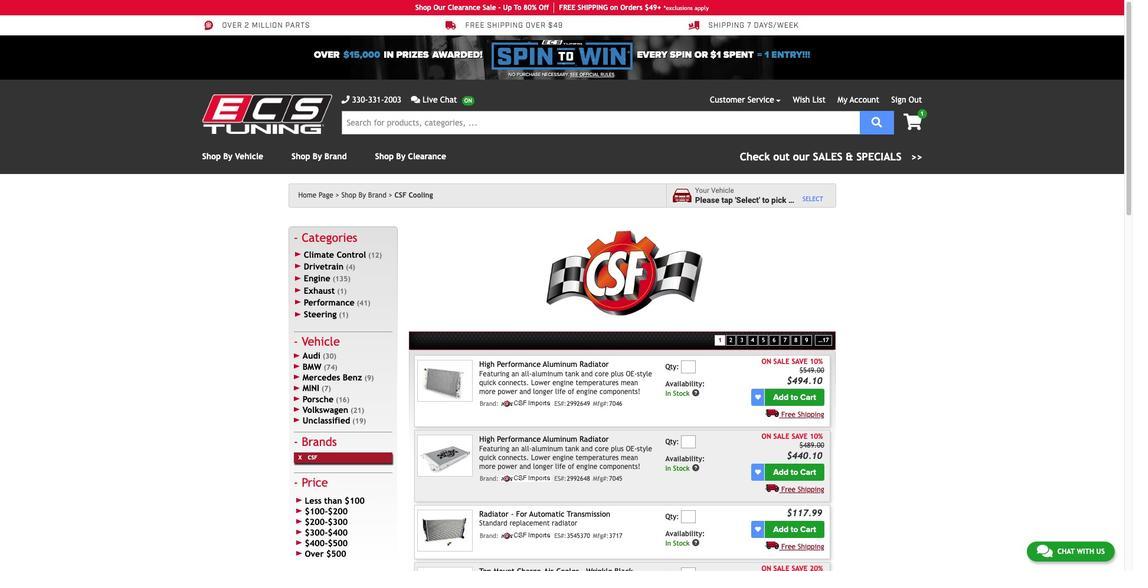 Task type: vqa. For each thing, say whether or not it's contained in the screenshot.
ES#: 3031909
no



Task type: describe. For each thing, give the bounding box(es) containing it.
shipping up every spin or $1 spent = 1 entry!!!
[[709, 21, 745, 30]]

necessary.
[[542, 72, 569, 77]]

qty: for $494.10
[[666, 363, 679, 372]]

more for $440.10
[[480, 463, 496, 471]]

4 link
[[748, 335, 758, 346]]

radiator inside radiator - for automatic transmission standard replacement radiator
[[480, 510, 509, 519]]

3 stock from the top
[[673, 539, 690, 548]]

$400-
[[305, 539, 328, 549]]

$549.00
[[800, 367, 825, 375]]

es#: 2992649 mfg#: 7046
[[555, 400, 623, 407]]

no
[[509, 72, 516, 77]]

off
[[539, 4, 549, 12]]

3 in from the top
[[666, 539, 671, 548]]

availability: in stock for $440.10
[[666, 455, 705, 473]]

$400
[[328, 528, 348, 538]]

0 vertical spatial (1)
[[337, 287, 347, 296]]

oe- for $494.10
[[626, 370, 637, 378]]

radiator
[[552, 520, 578, 528]]

add to wish list image for $494.10
[[756, 395, 761, 401]]

to down the $440.10
[[791, 468, 799, 478]]

replacement
[[510, 520, 550, 528]]

mean for $494.10
[[621, 379, 639, 387]]

engine up es#: 2992648 mfg#: 7045
[[577, 463, 598, 471]]

pick
[[772, 195, 787, 205]]

engine up es#: 2992649 mfg#: 7046
[[577, 388, 598, 396]]

ecs tuning 'spin to win' contest logo image
[[492, 40, 633, 70]]

phone image
[[342, 96, 350, 104]]

sign
[[892, 95, 907, 105]]

$440.10
[[787, 451, 823, 461]]

radiator - for automatic transmission standard replacement radiator
[[480, 510, 611, 528]]

spent
[[724, 49, 754, 61]]

330-
[[352, 95, 368, 105]]

shop by brand link for home page
[[342, 191, 393, 200]]

featuring for $440.10
[[480, 445, 510, 453]]

to down the $494.10
[[791, 393, 799, 403]]

10% for $440.10
[[810, 433, 823, 441]]

question sign image for high performance aluminum radiator
[[692, 389, 700, 397]]

0 horizontal spatial 1 link
[[715, 335, 726, 346]]

brands x csf
[[299, 435, 337, 461]]

0 vertical spatial 1
[[765, 49, 770, 61]]

tank for $494.10
[[565, 370, 579, 378]]

connects. for $440.10
[[499, 454, 529, 462]]

1 horizontal spatial 2
[[730, 337, 733, 343]]

apply
[[695, 4, 709, 11]]

3 cart from the top
[[801, 525, 817, 535]]

brands
[[302, 435, 337, 449]]

clearance for our
[[448, 4, 481, 12]]

power for $440.10
[[498, 463, 518, 471]]

an for $440.10
[[512, 445, 519, 453]]

porsche
[[303, 394, 334, 404]]

add to cart button for $494.10
[[766, 389, 825, 406]]

all- for $440.10
[[522, 445, 532, 453]]

sign out link
[[892, 95, 923, 105]]

live chat link
[[411, 94, 475, 106]]

shop our clearance sale - up to 80% off link
[[416, 2, 555, 13]]

$494.10
[[787, 376, 823, 386]]

over
[[526, 21, 546, 30]]

purchase
[[517, 72, 541, 77]]

on sale save 10% $489.00 $440.10
[[762, 433, 825, 461]]

list
[[813, 95, 826, 105]]

1 horizontal spatial 1 link
[[895, 109, 927, 132]]

save for $494.10
[[792, 358, 808, 366]]

control
[[337, 250, 366, 260]]

question sign image for radiator - for automatic transmission
[[692, 539, 700, 547]]

on for $440.10
[[762, 433, 772, 441]]

aluminum for $440.10
[[532, 445, 563, 453]]

1 vertical spatial (1)
[[339, 311, 349, 320]]

shipping for free shipping image
[[798, 486, 825, 494]]

3 free shipping from the top
[[782, 543, 825, 551]]

$300-
[[305, 528, 328, 538]]

5
[[762, 337, 765, 343]]

sales
[[813, 151, 843, 163]]

10% for $494.10
[[810, 358, 823, 366]]

page
[[319, 191, 334, 200]]

aluminum for $494.10
[[543, 360, 578, 369]]

over $15,000 in prizes
[[314, 49, 429, 61]]

add to wish list image for $440.10
[[756, 470, 761, 476]]

customer
[[710, 95, 745, 105]]

$1
[[711, 49, 721, 61]]

temperatures for $440.10
[[576, 454, 619, 462]]

shop by brand for shop by vehicle
[[292, 152, 347, 161]]

chat with us link
[[1027, 542, 1115, 562]]

rules
[[601, 72, 615, 77]]

longer for $440.10
[[533, 463, 553, 471]]

brand for home page
[[368, 191, 387, 200]]

categories climate control (12) drivetrain (4) engine (135) exhaust (1) performance (41) steering (1)
[[302, 231, 382, 320]]

in for $494.10
[[666, 389, 671, 398]]

$100-
[[305, 507, 328, 517]]

your
[[695, 187, 710, 195]]

free
[[559, 4, 576, 12]]

free for free shipping image
[[782, 486, 796, 494]]

us
[[1097, 548, 1105, 556]]

x
[[299, 455, 302, 461]]

$200
[[328, 507, 348, 517]]

$300-$400 link
[[294, 528, 393, 539]]

radiator for $440.10
[[580, 435, 609, 444]]

(74)
[[324, 364, 338, 372]]

quick for $440.10
[[480, 454, 496, 462]]

a
[[789, 195, 793, 205]]

performance for $440.10
[[497, 435, 541, 444]]

$200-
[[305, 518, 328, 528]]

es#2992648 - 7045 - high performance aluminum radiator - featuring an all-aluminum tank and core plus oe-style quick connects. lower engine temperatures mean more power and longer life of engine components! - csf - bmw image
[[418, 435, 473, 477]]

$49+
[[645, 4, 662, 12]]

radiator for $494.10
[[580, 360, 609, 369]]

3 add from the top
[[774, 525, 789, 535]]

brand: for $440.10
[[480, 475, 499, 482]]

es#2992649 - 7046 - high performance aluminum radiator - featuring an all-aluminum tank and core plus oe-style quick connects. lower engine temperatures mean more power and longer life of engine components! - csf - bmw image
[[418, 360, 473, 402]]

1 vertical spatial 7
[[784, 337, 787, 343]]

featuring for $494.10
[[480, 370, 510, 378]]

add for $440.10
[[774, 468, 789, 478]]

your vehicle please tap 'select' to pick a vehicle
[[695, 187, 821, 205]]

benz
[[343, 373, 362, 383]]

home
[[298, 191, 317, 200]]

high for $494.10
[[480, 360, 495, 369]]

specials
[[857, 151, 902, 163]]

every spin or $1 spent = 1 entry!!!
[[637, 49, 811, 61]]

on sale save 10% $549.00 $494.10
[[762, 358, 825, 386]]

(19)
[[353, 418, 366, 426]]

life for $494.10
[[555, 388, 566, 396]]

by right page
[[359, 191, 366, 200]]

0 horizontal spatial 2
[[245, 21, 250, 30]]

(9)
[[365, 374, 374, 383]]

0 horizontal spatial 7
[[748, 21, 752, 30]]

cooling
[[409, 191, 433, 200]]

please
[[695, 195, 720, 205]]

availability: for $440.10
[[666, 455, 705, 463]]

1 horizontal spatial csf
[[395, 191, 407, 200]]

to inside your vehicle please tap 'select' to pick a vehicle
[[763, 195, 770, 205]]

3545370
[[567, 532, 591, 539]]

audi
[[303, 351, 321, 361]]

of for $494.10
[[568, 388, 575, 396]]

free for 1st free shipping icon from the top
[[782, 411, 796, 419]]

categories
[[302, 231, 358, 244]]

3 add to cart button from the top
[[766, 521, 825, 538]]

customer service
[[710, 95, 775, 105]]

over for over 2 million parts
[[222, 21, 243, 30]]

plus for $440.10
[[611, 445, 624, 453]]

0 vertical spatial $500
[[328, 539, 348, 549]]

free shipping over $49 link
[[446, 20, 563, 31]]

cart for $494.10
[[801, 393, 817, 403]]

5 link
[[759, 335, 769, 346]]

6 link
[[770, 335, 780, 346]]

$300
[[328, 518, 348, 528]]

0 vertical spatial vehicle
[[235, 152, 263, 161]]

entry!!!
[[772, 49, 811, 61]]

on
[[610, 4, 619, 12]]

high performance aluminum radiator link for $440.10
[[480, 435, 609, 444]]

1 vertical spatial $500
[[326, 549, 346, 559]]

1 vertical spatial 1
[[921, 110, 924, 117]]

live
[[423, 95, 438, 105]]

power for $494.10
[[498, 388, 518, 396]]

(135)
[[333, 275, 351, 284]]

question sign image
[[692, 464, 700, 472]]

on for $494.10
[[762, 358, 772, 366]]

engine up 2992648
[[553, 454, 574, 462]]

no purchase necessary. see official rules .
[[509, 72, 616, 77]]

ecs tuning image
[[202, 94, 332, 134]]

over for over $15,000 in prizes
[[314, 49, 340, 61]]

exhaust
[[304, 286, 335, 296]]

add for $494.10
[[774, 393, 789, 403]]

wish
[[793, 95, 810, 105]]

live chat
[[423, 95, 457, 105]]

330-331-2003
[[352, 95, 402, 105]]



Task type: locate. For each thing, give the bounding box(es) containing it.
in
[[384, 49, 394, 61]]

price
[[302, 476, 328, 490]]

(41)
[[357, 299, 371, 308]]

brand:
[[480, 400, 499, 407], [480, 475, 499, 482], [480, 532, 499, 539]]

add down the on sale save 10% $549.00 $494.10
[[774, 393, 789, 403]]

1 vertical spatial core
[[595, 445, 609, 453]]

sales & specials link
[[740, 149, 923, 165]]

2 vertical spatial add to cart
[[774, 525, 817, 535]]

free shipping image
[[766, 409, 780, 417], [766, 541, 780, 550]]

high right es#2992649 - 7046 - high performance aluminum radiator - featuring an all-aluminum tank and core plus oe-style quick connects. lower engine temperatures mean more power and longer life of engine components! - csf - bmw image
[[480, 360, 495, 369]]

brand: for $494.10
[[480, 400, 499, 407]]

on
[[762, 358, 772, 366], [762, 433, 772, 441]]

3 csf - corporate logo image from the top
[[501, 532, 552, 539]]

1 vertical spatial 2
[[730, 337, 733, 343]]

radiator up standard
[[480, 510, 509, 519]]

1 temperatures from the top
[[576, 379, 619, 387]]

an for $494.10
[[512, 370, 519, 378]]

an
[[512, 370, 519, 378], [512, 445, 519, 453]]

life up es#: 2992648 mfg#: 7045
[[555, 463, 566, 471]]

temperatures up es#: 2992648 mfg#: 7045
[[576, 454, 619, 462]]

0 vertical spatial csf
[[395, 191, 407, 200]]

longer for $494.10
[[533, 388, 553, 396]]

select link
[[803, 195, 824, 203]]

out
[[909, 95, 923, 105]]

core for $440.10
[[595, 445, 609, 453]]

0 vertical spatial aluminum
[[532, 370, 563, 378]]

components! up 7045
[[600, 463, 641, 471]]

add to cart down the $117.99 at the right of the page
[[774, 525, 817, 535]]

free shipping up $489.00
[[782, 411, 825, 419]]

es#: 2992648 mfg#: 7045
[[555, 475, 623, 482]]

csf - corporate logo image up for
[[501, 475, 552, 482]]

(1) down '(135)' on the top left of the page
[[337, 287, 347, 296]]

- inside radiator - for automatic transmission standard replacement radiator
[[511, 510, 514, 519]]

3 mfg#: from the top
[[593, 532, 609, 539]]

0 vertical spatial question sign image
[[692, 389, 700, 397]]

comments image
[[1037, 544, 1053, 559]]

shipping
[[709, 21, 745, 30], [798, 411, 825, 419], [798, 486, 825, 494], [798, 543, 825, 551]]

0 vertical spatial mfg#:
[[593, 400, 609, 407]]

shop by clearance link
[[375, 152, 446, 161]]

qty:
[[666, 363, 679, 372], [666, 438, 679, 447], [666, 513, 679, 522]]

2 vertical spatial csf - corporate logo image
[[501, 532, 552, 539]]

shipping
[[487, 21, 524, 30]]

&
[[846, 151, 854, 163]]

chat left "with"
[[1058, 548, 1075, 556]]

es#3194405 - 8082 - top mount charge-air-cooler - wrinkle black - cast endtanks with multiple dividers with a 60% increase in core size for maximum cooling efficiency - csf - bmw image
[[418, 567, 473, 572]]

1 vertical spatial qty:
[[666, 438, 679, 447]]

1 all- from the top
[[522, 370, 532, 378]]

0 vertical spatial on
[[762, 358, 772, 366]]

0 vertical spatial save
[[792, 358, 808, 366]]

1 add from the top
[[774, 393, 789, 403]]

2 of from the top
[[568, 463, 575, 471]]

radiator down es#: 2992649 mfg#: 7046
[[580, 435, 609, 444]]

1 stock from the top
[[673, 389, 690, 398]]

2 temperatures from the top
[[576, 454, 619, 462]]

quick right 'es#2992648 - 7045 - high performance aluminum radiator - featuring an all-aluminum tank and core plus oe-style quick connects. lower engine temperatures mean more power and longer life of engine components! - csf - bmw' image
[[480, 454, 496, 462]]

1 vertical spatial cart
[[801, 468, 817, 478]]

high performance aluminum radiator featuring an all-aluminum tank and core plus oe-style quick connects. lower engine temperatures mean more power and longer life of engine components! up 2992648
[[480, 435, 652, 471]]

search image
[[872, 117, 883, 127]]

2 high from the top
[[480, 435, 495, 444]]

1 vertical spatial clearance
[[408, 152, 446, 161]]

lower for $440.10
[[531, 454, 551, 462]]

1 vertical spatial sale
[[774, 433, 790, 441]]

1 mean from the top
[[621, 379, 639, 387]]

csf - corporate logo image
[[501, 400, 552, 407], [501, 475, 552, 482], [501, 532, 552, 539]]

aluminum up es#: 2992649 mfg#: 7046
[[532, 370, 563, 378]]

Search text field
[[342, 111, 860, 135]]

engine up 2992649
[[553, 379, 574, 387]]

0 vertical spatial shop by brand link
[[292, 152, 347, 161]]

1 style from the top
[[637, 370, 652, 378]]

quick for $494.10
[[480, 379, 496, 387]]

2 question sign image from the top
[[692, 539, 700, 547]]

0 vertical spatial 7
[[748, 21, 752, 30]]

1 vertical spatial brand:
[[480, 475, 499, 482]]

0 vertical spatial core
[[595, 370, 609, 378]]

comments image
[[411, 96, 420, 104]]

csf inside brands x csf
[[308, 455, 318, 461]]

1 qty: from the top
[[666, 363, 679, 372]]

2 availability: from the top
[[666, 455, 705, 463]]

1 in from the top
[[666, 389, 671, 398]]

8 link
[[791, 335, 801, 346]]

1 csf - corporate logo image from the top
[[501, 400, 552, 407]]

2 free shipping image from the top
[[766, 541, 780, 550]]

chat
[[440, 95, 457, 105], [1058, 548, 1075, 556]]

mean for $440.10
[[621, 454, 639, 462]]

life up es#: 2992649 mfg#: 7046
[[555, 388, 566, 396]]

0 vertical spatial power
[[498, 388, 518, 396]]

add down the $117.99 at the right of the page
[[774, 525, 789, 535]]

2 longer from the top
[[533, 463, 553, 471]]

1 quick from the top
[[480, 379, 496, 387]]

save inside on sale save 10% $489.00 $440.10
[[792, 433, 808, 441]]

over left $15,000
[[314, 49, 340, 61]]

2 lower from the top
[[531, 454, 551, 462]]

1 vertical spatial availability:
[[666, 455, 705, 463]]

0 vertical spatial quick
[[480, 379, 496, 387]]

add to cart button for $440.10
[[766, 464, 825, 481]]

1 vertical spatial high performance aluminum radiator link
[[480, 435, 609, 444]]

1 vertical spatial on
[[762, 433, 772, 441]]

0 horizontal spatial vehicle
[[235, 152, 263, 161]]

es#: for $440.10
[[555, 475, 567, 482]]

stock for $440.10
[[673, 464, 690, 473]]

0 vertical spatial life
[[555, 388, 566, 396]]

1 an from the top
[[512, 370, 519, 378]]

high performance aluminum radiator link up 2992649
[[480, 360, 609, 369]]

parts
[[286, 21, 310, 30]]

2 left 3
[[730, 337, 733, 343]]

on down 5 link
[[762, 358, 772, 366]]

mean up 7046
[[621, 379, 639, 387]]

es#: down radiator
[[555, 532, 567, 539]]

free down shop our clearance sale - up to 80% off
[[466, 21, 485, 30]]

high performance aluminum radiator link down 2992649
[[480, 435, 609, 444]]

style
[[637, 370, 652, 378], [637, 445, 652, 453]]

1 connects. from the top
[[499, 379, 529, 387]]

shop by brand link
[[292, 152, 347, 161], [342, 191, 393, 200]]

in for $440.10
[[666, 464, 671, 473]]

2 vertical spatial brand:
[[480, 532, 499, 539]]

1 es#: from the top
[[555, 400, 567, 407]]

2 brand: from the top
[[480, 475, 499, 482]]

1 vertical spatial 1 link
[[715, 335, 726, 346]]

0 vertical spatial radiator
[[580, 360, 609, 369]]

3 availability: in stock from the top
[[666, 530, 705, 548]]

vehicle
[[795, 195, 821, 205]]

over
[[222, 21, 243, 30], [314, 49, 340, 61], [305, 549, 324, 559]]

0 vertical spatial add
[[774, 393, 789, 403]]

shop by clearance
[[375, 152, 446, 161]]

(12)
[[368, 251, 382, 260]]

2 featuring from the top
[[480, 445, 510, 453]]

2 add to wish list image from the top
[[756, 470, 761, 476]]

2 high performance aluminum radiator featuring an all-aluminum tank and core plus oe-style quick connects. lower engine temperatures mean more power and longer life of engine components! from the top
[[480, 435, 652, 471]]

1 vertical spatial 10%
[[810, 433, 823, 441]]

1 more from the top
[[480, 388, 496, 396]]

sale for $440.10
[[774, 433, 790, 441]]

3 qty: from the top
[[666, 513, 679, 522]]

1 availability: in stock from the top
[[666, 380, 705, 398]]

1 featuring from the top
[[480, 370, 510, 378]]

1 high performance aluminum radiator link from the top
[[480, 360, 609, 369]]

1 tank from the top
[[565, 370, 579, 378]]

add to wish list image
[[756, 395, 761, 401], [756, 470, 761, 476], [756, 527, 761, 533]]

qty: for $440.10
[[666, 438, 679, 447]]

2992649
[[567, 400, 591, 407]]

by up 'csf cooling'
[[396, 152, 406, 161]]

0 vertical spatial add to wish list image
[[756, 395, 761, 401]]

0 vertical spatial featuring
[[480, 370, 510, 378]]

tap
[[722, 195, 733, 205]]

0 vertical spatial 2
[[245, 21, 250, 30]]

csf - corporate logo image for $440.10
[[501, 475, 552, 482]]

my account
[[838, 95, 880, 105]]

shop by brand for home page
[[342, 191, 387, 200]]

2 style from the top
[[637, 445, 652, 453]]

1 vertical spatial add to wish list image
[[756, 470, 761, 476]]

es#: left 2992648
[[555, 475, 567, 482]]

aluminum down 2992649
[[543, 435, 578, 444]]

featuring right 'es#2992648 - 7045 - high performance aluminum radiator - featuring an all-aluminum tank and core plus oe-style quick connects. lower engine temperatures mean more power and longer life of engine components! - csf - bmw' image
[[480, 445, 510, 453]]

2 mfg#: from the top
[[593, 475, 609, 482]]

es#3545370 - 3717 - radiator - for automatic transmission  - standard replacement radiator - csf - bmw image
[[418, 510, 473, 552]]

core up es#: 2992648 mfg#: 7045
[[595, 445, 609, 453]]

brand up page
[[325, 152, 347, 161]]

0 vertical spatial 10%
[[810, 358, 823, 366]]

more for $494.10
[[480, 388, 496, 396]]

2 csf - corporate logo image from the top
[[501, 475, 552, 482]]

csf - corporate logo image left 2992649
[[501, 400, 552, 407]]

1 longer from the top
[[533, 388, 553, 396]]

over 2 million parts
[[222, 21, 310, 30]]

2 add to cart from the top
[[774, 468, 817, 478]]

free shipping for $494.10
[[782, 411, 825, 419]]

free shipping over $49
[[466, 21, 563, 30]]

climate
[[304, 250, 334, 260]]

0 vertical spatial qty:
[[666, 363, 679, 372]]

1 oe- from the top
[[626, 370, 637, 378]]

2 on from the top
[[762, 433, 772, 441]]

0 vertical spatial add to cart
[[774, 393, 817, 403]]

1 lower from the top
[[531, 379, 551, 387]]

mean
[[621, 379, 639, 387], [621, 454, 639, 462]]

free shipping down the $117.99 at the right of the page
[[782, 543, 825, 551]]

0 vertical spatial components!
[[600, 388, 641, 396]]

2 quick from the top
[[480, 454, 496, 462]]

more right 'es#2992648 - 7045 - high performance aluminum radiator - featuring an all-aluminum tank and core plus oe-style quick connects. lower engine temperatures mean more power and longer life of engine components! - csf - bmw' image
[[480, 463, 496, 471]]

$117.99
[[787, 508, 823, 519]]

home page
[[298, 191, 334, 200]]

1 add to cart from the top
[[774, 393, 817, 403]]

None text field
[[682, 568, 696, 572]]

3 availability: from the top
[[666, 530, 705, 538]]

2 plus from the top
[[611, 445, 624, 453]]

1 down 'out' on the right
[[921, 110, 924, 117]]

up
[[503, 4, 512, 12]]

performance
[[304, 298, 355, 308], [497, 360, 541, 369], [497, 435, 541, 444]]

0 vertical spatial plus
[[611, 370, 624, 378]]

over left million at the left
[[222, 21, 243, 30]]

es#:
[[555, 400, 567, 407], [555, 475, 567, 482], [555, 532, 567, 539]]

performance inside categories climate control (12) drivetrain (4) engine (135) exhaust (1) performance (41) steering (1)
[[304, 298, 355, 308]]

1 free shipping image from the top
[[766, 409, 780, 417]]

1 vertical spatial all-
[[522, 445, 532, 453]]

select
[[803, 195, 824, 202]]

free
[[466, 21, 485, 30], [782, 411, 796, 419], [782, 486, 796, 494], [782, 543, 796, 551]]

2 vertical spatial over
[[305, 549, 324, 559]]

3 add to cart from the top
[[774, 525, 817, 535]]

1 vertical spatial free shipping
[[782, 486, 825, 494]]

$100-$200 link
[[294, 507, 393, 518]]

1 horizontal spatial brand
[[368, 191, 387, 200]]

add to cart button down the $440.10
[[766, 464, 825, 481]]

1 question sign image from the top
[[692, 389, 700, 397]]

high right 'es#2992648 - 7045 - high performance aluminum radiator - featuring an all-aluminum tank and core plus oe-style quick connects. lower engine temperatures mean more power and longer life of engine components! - csf - bmw' image
[[480, 435, 495, 444]]

0 horizontal spatial brand
[[325, 152, 347, 161]]

tank for $440.10
[[565, 445, 579, 453]]

1 horizontal spatial 7
[[784, 337, 787, 343]]

add to cart for $440.10
[[774, 468, 817, 478]]

ping
[[593, 4, 608, 12]]

9
[[806, 337, 809, 343]]

shipping for 2nd free shipping icon
[[798, 543, 825, 551]]

performance for $494.10
[[497, 360, 541, 369]]

to down the $117.99 at the right of the page
[[791, 525, 799, 535]]

2 vertical spatial performance
[[497, 435, 541, 444]]

sale inside the on sale save 10% $549.00 $494.10
[[774, 358, 790, 366]]

sale down 7 link at the bottom right of page
[[774, 358, 790, 366]]

sales & specials
[[813, 151, 902, 163]]

over 2 million parts link
[[202, 20, 310, 31]]

None text field
[[682, 361, 696, 374], [682, 436, 696, 449], [682, 511, 696, 524], [682, 361, 696, 374], [682, 436, 696, 449], [682, 511, 696, 524]]

aluminum for $494.10
[[532, 370, 563, 378]]

more right es#2992649 - 7046 - high performance aluminum radiator - featuring an all-aluminum tank and core plus oe-style quick connects. lower engine temperatures mean more power and longer life of engine components! - csf - bmw image
[[480, 388, 496, 396]]

2 high performance aluminum radiator link from the top
[[480, 435, 609, 444]]

8
[[795, 337, 798, 343]]

brand: right es#2992649 - 7046 - high performance aluminum radiator - featuring an all-aluminum tank and core plus oe-style quick connects. lower engine temperatures mean more power and longer life of engine components! - csf - bmw image
[[480, 400, 499, 407]]

0 vertical spatial oe-
[[626, 370, 637, 378]]

2 oe- from the top
[[626, 445, 637, 453]]

0 vertical spatial tank
[[565, 370, 579, 378]]

on inside on sale save 10% $489.00 $440.10
[[762, 433, 772, 441]]

aluminum
[[532, 370, 563, 378], [532, 445, 563, 453]]

free shipping up the $117.99 at the right of the page
[[782, 486, 825, 494]]

2 aluminum from the top
[[543, 435, 578, 444]]

1 sale from the top
[[774, 358, 790, 366]]

by down 'ecs tuning' image
[[223, 152, 233, 161]]

1 high performance aluminum radiator featuring an all-aluminum tank and core plus oe-style quick connects. lower engine temperatures mean more power and longer life of engine components! from the top
[[480, 360, 652, 396]]

0 vertical spatial free shipping
[[782, 411, 825, 419]]

shop by brand link up home page link
[[292, 152, 347, 161]]

stock
[[673, 389, 690, 398], [673, 464, 690, 473], [673, 539, 690, 548]]

0 vertical spatial chat
[[440, 95, 457, 105]]

1 vertical spatial vehicle
[[712, 187, 734, 195]]

2 horizontal spatial 1
[[921, 110, 924, 117]]

0 vertical spatial sale
[[774, 358, 790, 366]]

availability: in stock for $494.10
[[666, 380, 705, 398]]

free shipping image up on sale save 10% $489.00 $440.10
[[766, 409, 780, 417]]

csf - corporate logo image for $494.10
[[501, 400, 552, 407]]

2 sale from the top
[[774, 433, 790, 441]]

add to cart button down the $117.99 at the right of the page
[[766, 521, 825, 538]]

2 add from the top
[[774, 468, 789, 478]]

$500
[[328, 539, 348, 549], [326, 549, 346, 559]]

mfg#: left 7045
[[593, 475, 609, 482]]

2 components! from the top
[[600, 463, 641, 471]]

orders
[[621, 4, 643, 12]]

2 save from the top
[[792, 433, 808, 441]]

free shipping for $440.10
[[782, 486, 825, 494]]

aluminum up 2992649
[[543, 360, 578, 369]]

plus for $494.10
[[611, 370, 624, 378]]

shop our clearance sale - up to 80% off
[[416, 4, 549, 12]]

2 core from the top
[[595, 445, 609, 453]]

1 vertical spatial style
[[637, 445, 652, 453]]

service
[[748, 95, 775, 105]]

1 add to cart button from the top
[[766, 389, 825, 406]]

*exclusions apply link
[[664, 3, 709, 12]]

1 aluminum from the top
[[543, 360, 578, 369]]

2 stock from the top
[[673, 464, 690, 473]]

add to cart down the $494.10
[[774, 393, 817, 403]]

0 vertical spatial connects.
[[499, 379, 529, 387]]

1 vertical spatial -
[[511, 510, 514, 519]]

sale inside on sale save 10% $489.00 $440.10
[[774, 433, 790, 441]]

save inside the on sale save 10% $549.00 $494.10
[[792, 358, 808, 366]]

10% up $549.00
[[810, 358, 823, 366]]

see
[[570, 72, 579, 77]]

10% up $489.00
[[810, 433, 823, 441]]

3 brand: from the top
[[480, 532, 499, 539]]

mfg#: for $494.10
[[593, 400, 609, 407]]

cart for $440.10
[[801, 468, 817, 478]]

0 vertical spatial clearance
[[448, 4, 481, 12]]

every
[[637, 49, 668, 61]]

$489.00
[[800, 442, 825, 450]]

brand for shop by vehicle
[[325, 152, 347, 161]]

temperatures
[[576, 379, 619, 387], [576, 454, 619, 462]]

cart
[[801, 393, 817, 403], [801, 468, 817, 478], [801, 525, 817, 535]]

1 vertical spatial chat
[[1058, 548, 1075, 556]]

1 vertical spatial quick
[[480, 454, 496, 462]]

oe- for $440.10
[[626, 445, 637, 453]]

1 left '2' link
[[719, 337, 722, 343]]

save for $440.10
[[792, 433, 808, 441]]

radiator - for automatic transmission link
[[480, 510, 611, 519]]

shop by brand link right page
[[342, 191, 393, 200]]

high performance aluminum radiator featuring an all-aluminum tank and core plus oe-style quick connects. lower engine temperatures mean more power and longer life of engine components! for $440.10
[[480, 435, 652, 471]]

free up on sale save 10% $489.00 $440.10
[[782, 411, 796, 419]]

1 horizontal spatial -
[[511, 510, 514, 519]]

steering
[[304, 310, 337, 320]]

vehicle up audi
[[302, 335, 340, 349]]

7 left days/week
[[748, 21, 752, 30]]

(1) right steering
[[339, 311, 349, 320]]

0 vertical spatial add to cart button
[[766, 389, 825, 406]]

add to cart for $494.10
[[774, 393, 817, 403]]

mfg#: for $440.10
[[593, 475, 609, 482]]

on inside the on sale save 10% $549.00 $494.10
[[762, 358, 772, 366]]

shop by brand up home page link
[[292, 152, 347, 161]]

shipping up the $117.99 at the right of the page
[[798, 486, 825, 494]]

1 link down sign out link
[[895, 109, 927, 132]]

1 vertical spatial aluminum
[[543, 435, 578, 444]]

1 link left '2' link
[[715, 335, 726, 346]]

1 10% from the top
[[810, 358, 823, 366]]

1 vertical spatial in
[[666, 464, 671, 473]]

-
[[499, 4, 501, 12], [511, 510, 514, 519]]

1 vertical spatial brand
[[368, 191, 387, 200]]

question sign image
[[692, 389, 700, 397], [692, 539, 700, 547]]

over down $400-
[[305, 549, 324, 559]]

high performance aluminum radiator featuring an all-aluminum tank and core plus oe-style quick connects. lower engine temperatures mean more power and longer life of engine components! up 2992649
[[480, 360, 652, 396]]

- left for
[[511, 510, 514, 519]]

brand: up standard
[[480, 475, 499, 482]]

core for $494.10
[[595, 370, 609, 378]]

temperatures for $494.10
[[576, 379, 619, 387]]

es#: for $494.10
[[555, 400, 567, 407]]

1 life from the top
[[555, 388, 566, 396]]

mean up 7045
[[621, 454, 639, 462]]

components! up 7046
[[600, 388, 641, 396]]

1 vertical spatial tank
[[565, 445, 579, 453]]

tank up 2992649
[[565, 370, 579, 378]]

2 in from the top
[[666, 464, 671, 473]]

mfg#: left 7046
[[593, 400, 609, 407]]

1 horizontal spatial 1
[[765, 49, 770, 61]]

free shipping image down free shipping image
[[766, 541, 780, 550]]

1 vertical spatial high performance aluminum radiator featuring an all-aluminum tank and core plus oe-style quick connects. lower engine temperatures mean more power and longer life of engine components!
[[480, 435, 652, 471]]

1 mfg#: from the top
[[593, 400, 609, 407]]

stock for $494.10
[[673, 389, 690, 398]]

1 vertical spatial featuring
[[480, 445, 510, 453]]

1 vertical spatial csf
[[308, 455, 318, 461]]

1 high from the top
[[480, 360, 495, 369]]

shipping down the $117.99 at the right of the page
[[798, 543, 825, 551]]

1 vertical spatial over
[[314, 49, 340, 61]]

components! for $494.10
[[600, 388, 641, 396]]

1 horizontal spatial chat
[[1058, 548, 1075, 556]]

2 vertical spatial qty:
[[666, 513, 679, 522]]

0 vertical spatial 1 link
[[895, 109, 927, 132]]

1 vertical spatial high
[[480, 435, 495, 444]]

1 vertical spatial add to cart
[[774, 468, 817, 478]]

2 add to cart button from the top
[[766, 464, 825, 481]]

2 left million at the left
[[245, 21, 250, 30]]

high performance aluminum radiator link for $494.10
[[480, 360, 609, 369]]

of
[[568, 388, 575, 396], [568, 463, 575, 471]]

1 on from the top
[[762, 358, 772, 366]]

1 availability: from the top
[[666, 380, 705, 388]]

2 more from the top
[[480, 463, 496, 471]]

quick right es#2992649 - 7046 - high performance aluminum radiator - featuring an all-aluminum tank and core plus oe-style quick connects. lower engine temperatures mean more power and longer life of engine components! - csf - bmw image
[[480, 379, 496, 387]]

ship
[[578, 4, 593, 12]]

featuring right es#2992649 - 7046 - high performance aluminum radiator - featuring an all-aluminum tank and core plus oe-style quick connects. lower engine temperatures mean more power and longer life of engine components! - csf - bmw image
[[480, 370, 510, 378]]

1 of from the top
[[568, 388, 575, 396]]

style for $440.10
[[637, 445, 652, 453]]

style for $494.10
[[637, 370, 652, 378]]

$100
[[345, 496, 365, 506]]

shop by brand right page
[[342, 191, 387, 200]]

sale
[[774, 358, 790, 366], [774, 433, 790, 441]]

1 vertical spatial csf - corporate logo image
[[501, 475, 552, 482]]

vehicle inside vehicle audi (30) bmw (74) mercedes benz (9) mini (7) porsche (16) volkswagen (21) unclassified (19)
[[302, 335, 340, 349]]

brand: down standard
[[480, 532, 499, 539]]

2 all- from the top
[[522, 445, 532, 453]]

331-
[[368, 95, 384, 105]]

1 cart from the top
[[801, 393, 817, 403]]

lower for $494.10
[[531, 379, 551, 387]]

chat right live
[[440, 95, 457, 105]]

2 free shipping from the top
[[782, 486, 825, 494]]

csf left cooling
[[395, 191, 407, 200]]

0 vertical spatial high performance aluminum radiator featuring an all-aluminum tank and core plus oe-style quick connects. lower engine temperatures mean more power and longer life of engine components!
[[480, 360, 652, 396]]

1 vertical spatial availability: in stock
[[666, 455, 705, 473]]

10% inside the on sale save 10% $549.00 $494.10
[[810, 358, 823, 366]]

0 vertical spatial of
[[568, 388, 575, 396]]

in
[[666, 389, 671, 398], [666, 464, 671, 473], [666, 539, 671, 548]]

vehicle up "tap"
[[712, 187, 734, 195]]

free right free shipping image
[[782, 486, 796, 494]]

clearance for by
[[408, 152, 446, 161]]

sale for $494.10
[[774, 358, 790, 366]]

2 vertical spatial mfg#:
[[593, 532, 609, 539]]

save up $489.00
[[792, 433, 808, 441]]

es#: left 2992649
[[555, 400, 567, 407]]

3 link
[[737, 335, 747, 346]]

6
[[773, 337, 776, 343]]

es#: 3545370 mfg#: 3717
[[555, 532, 623, 539]]

by up home page link
[[313, 152, 322, 161]]

availability: in stock
[[666, 380, 705, 398], [666, 455, 705, 473], [666, 530, 705, 548]]

and
[[582, 370, 593, 378], [520, 388, 531, 396], [582, 445, 593, 453], [520, 463, 531, 471]]

2 vertical spatial 1
[[719, 337, 722, 343]]

on up free shipping image
[[762, 433, 772, 441]]

1 free shipping from the top
[[782, 411, 825, 419]]

1 vertical spatial stock
[[673, 464, 690, 473]]

see official rules link
[[570, 71, 615, 79]]

0 vertical spatial -
[[499, 4, 501, 12]]

radiator up es#: 2992649 mfg#: 7046
[[580, 360, 609, 369]]

$400-$500 link
[[294, 539, 393, 549]]

$49
[[549, 21, 563, 30]]

2 tank from the top
[[565, 445, 579, 453]]

aluminum up es#: 2992648 mfg#: 7045
[[532, 445, 563, 453]]

2 life from the top
[[555, 463, 566, 471]]

1 add to wish list image from the top
[[756, 395, 761, 401]]

2 qty: from the top
[[666, 438, 679, 447]]

connects.
[[499, 379, 529, 387], [499, 454, 529, 462]]

add to cart button down the $494.10
[[766, 389, 825, 406]]

- left up
[[499, 4, 501, 12]]

vehicle inside your vehicle please tap 'select' to pick a vehicle
[[712, 187, 734, 195]]

1 vertical spatial add to cart button
[[766, 464, 825, 481]]

vehicle down 'ecs tuning' image
[[235, 152, 263, 161]]

.
[[615, 72, 616, 77]]

1 plus from the top
[[611, 370, 624, 378]]

2 connects. from the top
[[499, 454, 529, 462]]

2 vertical spatial cart
[[801, 525, 817, 535]]

$15,000
[[343, 49, 380, 61]]

shipping 7 days/week link
[[689, 20, 799, 31]]

0 vertical spatial longer
[[533, 388, 553, 396]]

(21)
[[351, 407, 364, 415]]

aluminum for $440.10
[[543, 435, 578, 444]]

3 es#: from the top
[[555, 532, 567, 539]]

1 save from the top
[[792, 358, 808, 366]]

0 vertical spatial over
[[222, 21, 243, 30]]

2 availability: in stock from the top
[[666, 455, 705, 473]]

over inside less than $100 $100-$200 $200-$300 $300-$400 $400-$500 over $500
[[305, 549, 324, 559]]

1 right = on the top
[[765, 49, 770, 61]]

over inside over 2 million parts link
[[222, 21, 243, 30]]

2 aluminum from the top
[[532, 445, 563, 453]]

1 vertical spatial plus
[[611, 445, 624, 453]]

life for $440.10
[[555, 463, 566, 471]]

10% inside on sale save 10% $489.00 $440.10
[[810, 433, 823, 441]]

0 vertical spatial free shipping image
[[766, 409, 780, 417]]

2 es#: from the top
[[555, 475, 567, 482]]

2 mean from the top
[[621, 454, 639, 462]]

over $500 link
[[294, 549, 393, 560]]

shopping cart image
[[904, 114, 923, 130]]

add
[[774, 393, 789, 403], [774, 468, 789, 478], [774, 525, 789, 535]]

0 vertical spatial cart
[[801, 393, 817, 403]]

shop by vehicle
[[202, 152, 263, 161]]

free for 2nd free shipping icon
[[782, 543, 796, 551]]

shop by brand link for shop by vehicle
[[292, 152, 347, 161]]

1 vertical spatial components!
[[600, 463, 641, 471]]

plus up 7046
[[611, 370, 624, 378]]

7
[[748, 21, 752, 30], [784, 337, 787, 343]]

high for $440.10
[[480, 435, 495, 444]]

shipping for 1st free shipping icon from the top
[[798, 411, 825, 419]]

0 vertical spatial high performance aluminum radiator link
[[480, 360, 609, 369]]

cart down the $440.10
[[801, 468, 817, 478]]

free down the $117.99 at the right of the page
[[782, 543, 796, 551]]

vehicle audi (30) bmw (74) mercedes benz (9) mini (7) porsche (16) volkswagen (21) unclassified (19)
[[302, 335, 374, 426]]

1 core from the top
[[595, 370, 609, 378]]

high performance aluminum radiator featuring an all-aluminum tank and core plus oe-style quick connects. lower engine temperatures mean more power and longer life of engine components! for $494.10
[[480, 360, 652, 396]]

connects. for $494.10
[[499, 379, 529, 387]]

2 10% from the top
[[810, 433, 823, 441]]

of for $440.10
[[568, 463, 575, 471]]

free shipping image
[[766, 484, 780, 492]]

1 vertical spatial free shipping image
[[766, 541, 780, 550]]

than
[[324, 496, 342, 506]]

1 aluminum from the top
[[532, 370, 563, 378]]

0 vertical spatial performance
[[304, 298, 355, 308]]

2 an from the top
[[512, 445, 519, 453]]

3 add to wish list image from the top
[[756, 527, 761, 533]]

add up free shipping image
[[774, 468, 789, 478]]

2 power from the top
[[498, 463, 518, 471]]



